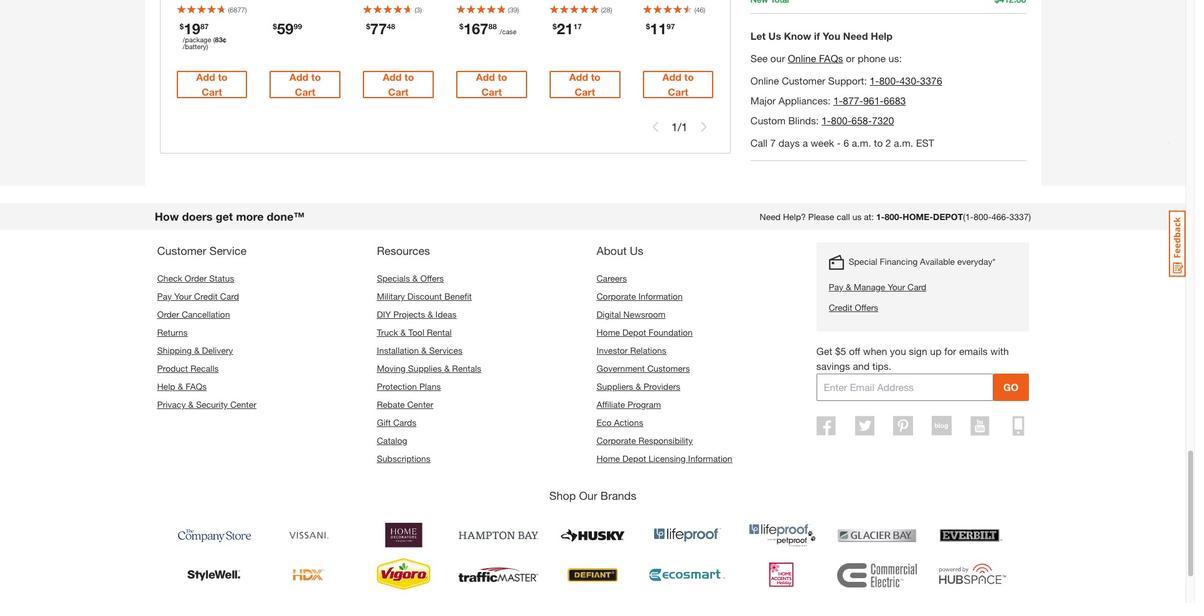 Task type: vqa. For each thing, say whether or not it's contained in the screenshot.
sign
yes



Task type: describe. For each thing, give the bounding box(es) containing it.
support:
[[828, 75, 867, 87]]

3376
[[920, 75, 943, 87]]

pay your credit card link
[[157, 292, 239, 302]]

special
[[849, 257, 878, 267]]

days
[[779, 137, 800, 149]]

home depot foundation
[[597, 328, 693, 338]]

let us know if you need help
[[751, 30, 893, 42]]

6
[[844, 137, 849, 149]]

( 28 )
[[601, 6, 612, 14]]

glacier bay image
[[837, 519, 917, 554]]

0 vertical spatial credit
[[194, 292, 218, 302]]

2 add from the left
[[290, 71, 309, 83]]

$ for 11
[[646, 22, 650, 31]]

shipping & delivery link
[[157, 346, 233, 356]]

government
[[597, 364, 645, 374]]

0 vertical spatial offers
[[420, 274, 444, 284]]

0 horizontal spatial information
[[639, 292, 683, 302]]

1- right at:
[[877, 212, 885, 222]]

order cancellation
[[157, 310, 230, 320]]

$ for 19
[[180, 22, 184, 31]]

product recalls
[[157, 364, 219, 374]]

1 horizontal spatial card
[[908, 282, 927, 293]]

commercial electric image
[[837, 559, 917, 594]]

corporate responsibility
[[597, 436, 693, 447]]

the company store image
[[175, 519, 254, 554]]

0 horizontal spatial card
[[220, 292, 239, 302]]

major
[[751, 95, 776, 107]]

suppliers & providers
[[597, 382, 681, 392]]

get
[[216, 210, 233, 224]]

foundation
[[649, 328, 693, 338]]

2 add to cart button from the left
[[270, 71, 341, 99]]

protection plans link
[[377, 382, 441, 392]]

add for 21
[[569, 71, 588, 83]]

careers
[[597, 274, 627, 284]]

pay your credit card
[[157, 292, 239, 302]]

security
[[196, 400, 228, 411]]

benefit
[[444, 292, 472, 302]]

about
[[597, 244, 627, 258]]

ecosmart image
[[648, 559, 728, 594]]

let
[[751, 30, 766, 42]]

call 7 days a week - 6 a.m. to 2 a.m. est
[[751, 137, 935, 149]]

( for /case
[[508, 6, 510, 14]]

home depot on twitter image
[[855, 417, 875, 437]]

home depot mobile apps image
[[1013, 417, 1025, 437]]

hampton bay image
[[459, 519, 538, 554]]

know
[[784, 30, 812, 42]]

add for /case
[[476, 71, 495, 83]]

pay for pay & manage your card
[[829, 282, 844, 293]]

newsroom
[[624, 310, 666, 320]]

subscriptions link
[[377, 454, 431, 465]]

custom blinds: 1-800-658-7320
[[751, 115, 894, 127]]

& for specials & offers
[[413, 274, 418, 284]]

0 horizontal spatial your
[[174, 292, 192, 302]]

87
[[200, 22, 209, 31]]

recalls
[[190, 364, 219, 374]]

home depot on facebook image
[[817, 417, 836, 437]]

shop our brands
[[549, 490, 637, 503]]

1 horizontal spatial your
[[888, 282, 905, 293]]

installation & services
[[377, 346, 463, 356]]

our
[[771, 53, 785, 64]]

/
[[678, 120, 682, 134]]

privacy & security center link
[[157, 400, 257, 411]]

1-800-658-7320 link
[[822, 115, 894, 127]]

our
[[579, 490, 598, 503]]

shipping
[[157, 346, 192, 356]]

$ 19 87 /package ( 83 ¢ /battery )
[[180, 20, 226, 51]]

to for ( 28 )
[[591, 71, 601, 83]]

1 horizontal spatial information
[[688, 454, 733, 465]]

430-
[[900, 75, 920, 87]]

& left ideas
[[428, 310, 433, 320]]

2 a.m. from the left
[[894, 137, 914, 149]]

depot for licensing
[[623, 454, 646, 465]]

7
[[771, 137, 776, 149]]

0 horizontal spatial customer
[[157, 244, 206, 258]]

add to cart button for 21
[[550, 71, 621, 99]]

everbilt image
[[932, 519, 1011, 554]]

28
[[603, 6, 611, 14]]

service
[[210, 244, 247, 258]]

( for 77
[[415, 6, 416, 14]]

( for 11
[[695, 6, 696, 14]]

truck & tool rental link
[[377, 328, 452, 338]]

everyday*
[[958, 257, 996, 267]]

$ 21 17
[[553, 20, 582, 38]]

1 add from the left
[[196, 71, 215, 83]]

see
[[751, 53, 768, 64]]

( inside $ 19 87 /package ( 83 ¢ /battery )
[[213, 36, 215, 44]]

48
[[387, 22, 395, 31]]

800- up call 7 days a week - 6 a.m. to 2 a.m. est
[[831, 115, 852, 127]]

gift cards link
[[377, 418, 417, 429]]

rental
[[427, 328, 452, 338]]

savings
[[817, 361, 850, 373]]

2 cart from the left
[[295, 86, 315, 98]]

protection plans
[[377, 382, 441, 392]]

add to cart button for 77
[[363, 71, 434, 99]]

product
[[157, 364, 188, 374]]

home for home depot licensing information
[[597, 454, 620, 465]]

$ 167 88 /case
[[460, 20, 517, 38]]

/package
[[183, 36, 211, 44]]

Enter Email Address text field
[[817, 374, 994, 402]]

or
[[846, 53, 855, 64]]

credit offers link
[[829, 302, 996, 315]]

us for about
[[630, 244, 644, 258]]

to for ( 3 )
[[405, 71, 414, 83]]

specials & offers link
[[377, 274, 444, 284]]

add to cart for 21
[[569, 71, 601, 98]]

1 add to cart from the left
[[196, 71, 228, 98]]

if
[[814, 30, 820, 42]]

( for 21
[[601, 6, 603, 14]]

2 add to cart from the left
[[290, 71, 321, 98]]

cart for 11
[[668, 86, 689, 98]]

1 vertical spatial order
[[157, 310, 179, 320]]

plans
[[419, 382, 441, 392]]

affiliate
[[597, 400, 625, 411]]

hubspace smart home image
[[932, 559, 1011, 594]]

add to cart button for /case
[[456, 71, 527, 99]]

us
[[853, 212, 862, 222]]

installation
[[377, 346, 419, 356]]

1 center from the left
[[230, 400, 257, 411]]

offers inside credit offers link
[[855, 303, 879, 313]]

appliances:
[[779, 95, 831, 107]]

99
[[294, 22, 302, 31]]

& for privacy & security center
[[188, 400, 194, 411]]

corporate responsibility link
[[597, 436, 693, 447]]

hdx image
[[269, 559, 349, 594]]

this is the first slide image
[[651, 122, 661, 132]]

home depot licensing information link
[[597, 454, 733, 465]]

39
[[510, 6, 517, 14]]

) inside $ 19 87 /package ( 83 ¢ /battery )
[[206, 43, 208, 51]]

1- down online customer support: 1-800-430-3376
[[834, 95, 843, 107]]

online faqs link
[[788, 53, 843, 64]]

& for installation & services
[[421, 346, 427, 356]]

home decorators collection image
[[364, 519, 444, 554]]

emails
[[959, 346, 988, 358]]

home for home depot foundation
[[597, 328, 620, 338]]

1 horizontal spatial help
[[871, 30, 893, 42]]

1 cart from the left
[[202, 86, 222, 98]]

eco
[[597, 418, 612, 429]]

& for truck & tool rental
[[401, 328, 406, 338]]

customers
[[648, 364, 690, 374]]

0 vertical spatial order
[[185, 274, 207, 284]]

relations
[[630, 346, 667, 356]]

-
[[837, 137, 841, 149]]

) for 11
[[704, 6, 706, 14]]

$ for 21
[[553, 22, 557, 31]]

add to cart for /case
[[476, 71, 508, 98]]

military
[[377, 292, 405, 302]]

& for help & faqs
[[178, 382, 183, 392]]

diy
[[377, 310, 391, 320]]

order cancellation link
[[157, 310, 230, 320]]

delivery
[[202, 346, 233, 356]]

credit offers
[[829, 303, 879, 313]]

major appliances: 1-877-961-6683
[[751, 95, 906, 107]]

& for shipping & delivery
[[194, 346, 200, 356]]



Task type: locate. For each thing, give the bounding box(es) containing it.
returns
[[157, 328, 188, 338]]

add to cart for 11
[[663, 71, 694, 98]]

financing
[[880, 257, 918, 267]]

order up returns
[[157, 310, 179, 320]]

credit
[[194, 292, 218, 302], [829, 303, 853, 313]]

1 vertical spatial home
[[597, 454, 620, 465]]

pay
[[829, 282, 844, 293], [157, 292, 172, 302]]

your down financing
[[888, 282, 905, 293]]

help & faqs link
[[157, 382, 207, 392]]

2 depot from the top
[[623, 454, 646, 465]]

call
[[837, 212, 850, 222]]

customer service
[[157, 244, 247, 258]]

with
[[991, 346, 1009, 358]]

1 vertical spatial online
[[751, 75, 779, 87]]

5 $ from the left
[[553, 22, 557, 31]]

0 vertical spatial need
[[843, 30, 868, 42]]

add to cart button down /case
[[456, 71, 527, 99]]

cart for 21
[[575, 86, 595, 98]]

at:
[[864, 212, 874, 222]]

stylewell image
[[175, 559, 254, 594]]

add to cart button down 48
[[363, 71, 434, 99]]

add to cart up / at right
[[663, 71, 694, 98]]

add to cart
[[196, 71, 228, 98], [290, 71, 321, 98], [383, 71, 414, 98], [476, 71, 508, 98], [569, 71, 601, 98], [663, 71, 694, 98]]

your up order cancellation link
[[174, 292, 192, 302]]

affiliate program
[[597, 400, 661, 411]]

shop
[[549, 490, 576, 503]]

0 horizontal spatial us
[[630, 244, 644, 258]]

& down government customers link
[[636, 382, 641, 392]]

cart for 77
[[388, 86, 409, 98]]

17
[[574, 22, 582, 31]]

diy projects & ideas link
[[377, 310, 457, 320]]

credit up cancellation
[[194, 292, 218, 302]]

center right security
[[230, 400, 257, 411]]

home depot on pinterest image
[[894, 417, 913, 437]]

supplies
[[408, 364, 442, 374]]

2 $ from the left
[[273, 22, 277, 31]]

& down services
[[444, 364, 450, 374]]

diy projects & ideas
[[377, 310, 457, 320]]

add down $ 77 48
[[383, 71, 402, 83]]

customer up check
[[157, 244, 206, 258]]

depot
[[933, 212, 963, 222]]

& for suppliers & providers
[[636, 382, 641, 392]]

ideas
[[436, 310, 457, 320]]

resources
[[377, 244, 430, 258]]

0 vertical spatial help
[[871, 30, 893, 42]]

corporate for corporate responsibility
[[597, 436, 636, 447]]

$ up /package
[[180, 22, 184, 31]]

& right privacy
[[188, 400, 194, 411]]

1 vertical spatial credit
[[829, 303, 853, 313]]

card down status
[[220, 292, 239, 302]]

4 add to cart from the left
[[476, 71, 508, 98]]

$ for 77
[[366, 22, 370, 31]]

rentals
[[452, 364, 481, 374]]

rebate center
[[377, 400, 434, 411]]

done™
[[267, 210, 305, 224]]

off
[[849, 346, 861, 358]]

6 add from the left
[[663, 71, 682, 83]]

1 add to cart button from the left
[[177, 71, 247, 99]]

$ left 17
[[553, 22, 557, 31]]

1 horizontal spatial pay
[[829, 282, 844, 293]]

0 vertical spatial depot
[[623, 328, 646, 338]]

vissani image
[[269, 519, 349, 554]]

1-
[[870, 75, 879, 87], [834, 95, 843, 107], [822, 115, 831, 127], [877, 212, 885, 222]]

/battery
[[183, 43, 206, 51]]

0 horizontal spatial 1
[[672, 120, 678, 134]]

$ inside $ 77 48
[[366, 22, 370, 31]]

1 vertical spatial depot
[[623, 454, 646, 465]]

add to cart down /battery
[[196, 71, 228, 98]]

corporate down eco actions link
[[597, 436, 636, 447]]

pay up credit offers
[[829, 282, 844, 293]]

$ inside $ 19 87 /package ( 83 ¢ /battery )
[[180, 22, 184, 31]]

check order status link
[[157, 274, 234, 284]]

vigoro image
[[364, 559, 444, 594]]

truck
[[377, 328, 398, 338]]

6 add to cart from the left
[[663, 71, 694, 98]]

add down "$ 21 17"
[[569, 71, 588, 83]]

1 horizontal spatial online
[[788, 53, 817, 64]]

2 1 from the left
[[682, 120, 688, 134]]

(1-
[[963, 212, 974, 222]]

$ left 88
[[460, 22, 464, 31]]

$ for 59
[[273, 22, 277, 31]]

for
[[945, 346, 957, 358]]

add to cart down 17
[[569, 71, 601, 98]]

actions
[[614, 418, 643, 429]]

home depot on youtube image
[[971, 417, 990, 437]]

add to cart button down 17
[[550, 71, 621, 99]]

1 horizontal spatial us
[[769, 30, 781, 42]]

1 horizontal spatial center
[[407, 400, 434, 411]]

5 cart from the left
[[575, 86, 595, 98]]

add to cart button down 99
[[270, 71, 341, 99]]

information right licensing
[[688, 454, 733, 465]]

167
[[464, 20, 489, 38]]

home down digital
[[597, 328, 620, 338]]

2 home from the top
[[597, 454, 620, 465]]

to for ( 46 )
[[684, 71, 694, 83]]

1 left this is the last slide image
[[682, 120, 688, 134]]

specials
[[377, 274, 410, 284]]

4 add from the left
[[476, 71, 495, 83]]

cart for /case
[[482, 86, 502, 98]]

depot down corporate responsibility
[[623, 454, 646, 465]]

online down know
[[788, 53, 817, 64]]

0 horizontal spatial faqs
[[186, 382, 207, 392]]

0 vertical spatial customer
[[782, 75, 826, 87]]

3
[[416, 6, 420, 14]]

0 vertical spatial corporate
[[597, 292, 636, 302]]

1 right this is the first slide icon
[[672, 120, 678, 134]]

0 horizontal spatial help
[[157, 382, 175, 392]]

658-
[[852, 115, 872, 127]]

us right let in the right top of the page
[[769, 30, 781, 42]]

77
[[370, 20, 387, 38]]

6 $ from the left
[[646, 22, 650, 31]]

1 horizontal spatial customer
[[782, 75, 826, 87]]

add to cart button for 11
[[643, 71, 714, 99]]

this is the last slide image
[[699, 122, 709, 132]]

1 vertical spatial faqs
[[186, 382, 207, 392]]

3337)
[[1010, 212, 1031, 222]]

59
[[277, 20, 294, 38]]

online up major
[[751, 75, 779, 87]]

add down /battery
[[196, 71, 215, 83]]

$ inside $ 59 99
[[273, 22, 277, 31]]

1 horizontal spatial faqs
[[819, 53, 843, 64]]

digital
[[597, 310, 621, 320]]

3 $ from the left
[[366, 22, 370, 31]]

eco actions
[[597, 418, 643, 429]]

faqs down product recalls link
[[186, 382, 207, 392]]

1 vertical spatial us
[[630, 244, 644, 258]]

1 vertical spatial help
[[157, 382, 175, 392]]

$ left 99
[[273, 22, 277, 31]]

us
[[769, 30, 781, 42], [630, 244, 644, 258]]

home down the "eco"
[[597, 454, 620, 465]]

home accents holiday image
[[743, 559, 822, 594]]

1 horizontal spatial a.m.
[[894, 137, 914, 149]]

1 vertical spatial corporate
[[597, 436, 636, 447]]

1 horizontal spatial 1
[[682, 120, 688, 134]]

0 horizontal spatial credit
[[194, 292, 218, 302]]

$ inside "$ 167 88 /case"
[[460, 22, 464, 31]]

0 horizontal spatial a.m.
[[852, 137, 871, 149]]

add for 77
[[383, 71, 402, 83]]

(
[[228, 6, 230, 14], [415, 6, 416, 14], [508, 6, 510, 14], [601, 6, 603, 14], [695, 6, 696, 14], [213, 36, 215, 44]]

6 add to cart button from the left
[[643, 71, 714, 99]]

need left help?
[[760, 212, 781, 222]]

add to cart button down /battery
[[177, 71, 247, 99]]

help up phone
[[871, 30, 893, 42]]

& left the 'manage'
[[846, 282, 852, 293]]

0 vertical spatial faqs
[[819, 53, 843, 64]]

information
[[639, 292, 683, 302], [688, 454, 733, 465]]

add to cart button
[[177, 71, 247, 99], [270, 71, 341, 99], [363, 71, 434, 99], [456, 71, 527, 99], [550, 71, 621, 99], [643, 71, 714, 99]]

0 horizontal spatial center
[[230, 400, 257, 411]]

cancellation
[[182, 310, 230, 320]]

& for pay & manage your card
[[846, 282, 852, 293]]

returns link
[[157, 328, 188, 338]]

us right about
[[630, 244, 644, 258]]

4 add to cart button from the left
[[456, 71, 527, 99]]

when
[[863, 346, 887, 358]]

1 horizontal spatial need
[[843, 30, 868, 42]]

investor relations link
[[597, 346, 667, 356]]

pay down check
[[157, 292, 172, 302]]

credit down pay & manage your card
[[829, 303, 853, 313]]

please
[[809, 212, 835, 222]]

1- down major appliances: 1-877-961-6683
[[822, 115, 831, 127]]

discount
[[408, 292, 442, 302]]

1 vertical spatial offers
[[855, 303, 879, 313]]

3 add to cart from the left
[[383, 71, 414, 98]]

add to cart button up / at right
[[643, 71, 714, 99]]

800- up 6683
[[879, 75, 900, 87]]

specials & offers
[[377, 274, 444, 284]]

$ inside "$ 21 17"
[[553, 22, 557, 31]]

) for /case
[[517, 6, 519, 14]]

est
[[916, 137, 935, 149]]

add down $ 59 99
[[290, 71, 309, 83]]

up
[[930, 346, 942, 358]]

0 horizontal spatial offers
[[420, 274, 444, 284]]

order up pay your credit card
[[185, 274, 207, 284]]

4 cart from the left
[[482, 86, 502, 98]]

0 vertical spatial us
[[769, 30, 781, 42]]

a.m. right 2
[[894, 137, 914, 149]]

need up or
[[843, 30, 868, 42]]

& up military discount benefit link
[[413, 274, 418, 284]]

) for 77
[[420, 6, 422, 14]]

2 center from the left
[[407, 400, 434, 411]]

0 horizontal spatial pay
[[157, 292, 172, 302]]

catalog
[[377, 436, 407, 447]]

tool
[[409, 328, 424, 338]]

add for 11
[[663, 71, 682, 83]]

2 corporate from the top
[[597, 436, 636, 447]]

3 add from the left
[[383, 71, 402, 83]]

week
[[811, 137, 834, 149]]

3 add to cart button from the left
[[363, 71, 434, 99]]

1 horizontal spatial offers
[[855, 303, 879, 313]]

1 1 from the left
[[672, 120, 678, 134]]

add to cart down 99
[[290, 71, 321, 98]]

& up the supplies
[[421, 346, 427, 356]]

depot for foundation
[[623, 328, 646, 338]]

961-
[[864, 95, 884, 107]]

lifeproof flooring image
[[648, 519, 728, 554]]

1 $ from the left
[[180, 22, 184, 31]]

1 home from the top
[[597, 328, 620, 338]]

how
[[155, 210, 179, 224]]

add down $ 11 97
[[663, 71, 682, 83]]

help?
[[783, 212, 806, 222]]

11
[[650, 20, 667, 38]]

home depot blog image
[[932, 417, 952, 437]]

0 horizontal spatial need
[[760, 212, 781, 222]]

$
[[180, 22, 184, 31], [273, 22, 277, 31], [366, 22, 370, 31], [460, 22, 464, 31], [553, 22, 557, 31], [646, 22, 650, 31]]

custom
[[751, 115, 786, 127]]

online
[[788, 53, 817, 64], [751, 75, 779, 87]]

3 cart from the left
[[388, 86, 409, 98]]

pay & manage your card link
[[829, 281, 996, 294]]

$ left 48
[[366, 22, 370, 31]]

800- right at:
[[885, 212, 903, 222]]

trafficmaster image
[[459, 559, 538, 594]]

1 vertical spatial information
[[688, 454, 733, 465]]

1 horizontal spatial credit
[[829, 303, 853, 313]]

88
[[489, 22, 497, 31]]

lifeproof with petproof technology carpet image
[[743, 519, 822, 554]]

husky image
[[553, 519, 633, 554]]

1 a.m. from the left
[[852, 137, 871, 149]]

to for ( 6877 )
[[218, 71, 228, 83]]

add to cart for 77
[[383, 71, 414, 98]]

1- up 961-
[[870, 75, 879, 87]]

offers up discount
[[420, 274, 444, 284]]

gift cards
[[377, 418, 417, 429]]

go button
[[994, 374, 1029, 402]]

add to cart down 48
[[383, 71, 414, 98]]

$ left 97
[[646, 22, 650, 31]]

4 $ from the left
[[460, 22, 464, 31]]

corporate down the careers link
[[597, 292, 636, 302]]

information up newsroom
[[639, 292, 683, 302]]

card up credit offers link
[[908, 282, 927, 293]]

6 cart from the left
[[668, 86, 689, 98]]

83
[[215, 36, 223, 44]]

800- right depot
[[974, 212, 992, 222]]

your
[[888, 282, 905, 293], [174, 292, 192, 302]]

us for let
[[769, 30, 781, 42]]

available
[[920, 257, 955, 267]]

customer up appliances:
[[782, 75, 826, 87]]

military discount benefit
[[377, 292, 472, 302]]

& left tool
[[401, 328, 406, 338]]

0 vertical spatial information
[[639, 292, 683, 302]]

feedback link image
[[1169, 210, 1186, 278]]

depot up "investor relations"
[[623, 328, 646, 338]]

1
[[672, 120, 678, 134], [682, 120, 688, 134]]

0 horizontal spatial order
[[157, 310, 179, 320]]

faqs left or
[[819, 53, 843, 64]]

1 vertical spatial customer
[[157, 244, 206, 258]]

help up privacy
[[157, 382, 175, 392]]

5 add from the left
[[569, 71, 588, 83]]

$ inside $ 11 97
[[646, 22, 650, 31]]

corporate for corporate information
[[597, 292, 636, 302]]

0 horizontal spatial online
[[751, 75, 779, 87]]

defiant image
[[553, 559, 633, 594]]

& down product recalls link
[[178, 382, 183, 392]]

1-800-430-3376 link
[[870, 75, 943, 87]]

1 corporate from the top
[[597, 292, 636, 302]]

add down "$ 167 88 /case"
[[476, 71, 495, 83]]

to for ( 39 )
[[498, 71, 508, 83]]

center down plans
[[407, 400, 434, 411]]

1 vertical spatial need
[[760, 212, 781, 222]]

1 horizontal spatial order
[[185, 274, 207, 284]]

brands
[[601, 490, 637, 503]]

5 add to cart from the left
[[569, 71, 601, 98]]

1 depot from the top
[[623, 328, 646, 338]]

add to cart down /case
[[476, 71, 508, 98]]

$ for 167
[[460, 22, 464, 31]]

0 vertical spatial online
[[788, 53, 817, 64]]

) for 21
[[611, 6, 612, 14]]

cart
[[202, 86, 222, 98], [295, 86, 315, 98], [388, 86, 409, 98], [482, 86, 502, 98], [575, 86, 595, 98], [668, 86, 689, 98]]

licensing
[[649, 454, 686, 465]]

& up the recalls
[[194, 346, 200, 356]]

a.m. right 6
[[852, 137, 871, 149]]

offers down the 'manage'
[[855, 303, 879, 313]]

a.m.
[[852, 137, 871, 149], [894, 137, 914, 149]]

1-877-961-6683 link
[[834, 95, 906, 107]]

21
[[557, 20, 574, 38]]

46
[[696, 6, 704, 14]]

0 vertical spatial home
[[597, 328, 620, 338]]

moving
[[377, 364, 406, 374]]

1 / 1
[[672, 120, 688, 134]]

pay for pay your credit card
[[157, 292, 172, 302]]

program
[[628, 400, 661, 411]]

97
[[667, 22, 675, 31]]

5 add to cart button from the left
[[550, 71, 621, 99]]



